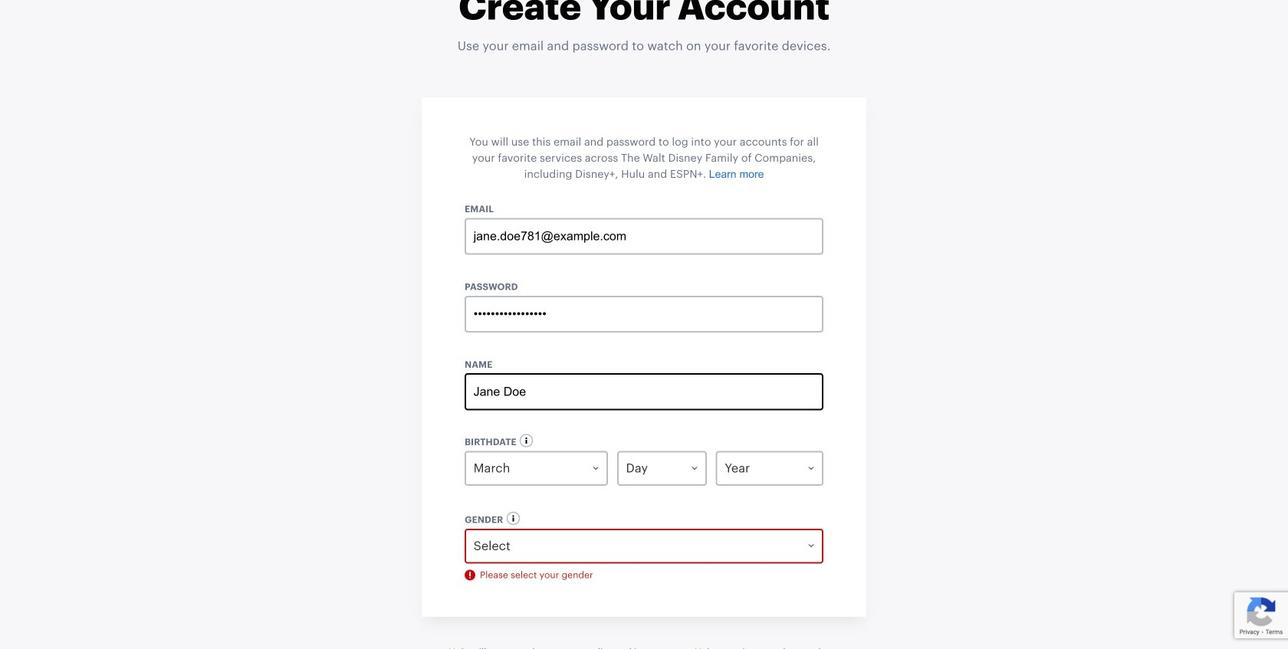 Task type: vqa. For each thing, say whether or not it's contained in the screenshot.
The Hulu 'IMAGE'
no



Task type: locate. For each thing, give the bounding box(es) containing it.
None text field
[[465, 374, 824, 410]]

more information icon image
[[520, 434, 533, 448], [506, 512, 520, 526]]

None password field
[[465, 296, 824, 333]]

None email field
[[465, 218, 824, 255]]



Task type: describe. For each thing, give the bounding box(es) containing it.
1 vertical spatial more information icon image
[[506, 512, 520, 526]]

error image
[[465, 570, 475, 581]]

0 vertical spatial more information icon image
[[520, 434, 533, 448]]



